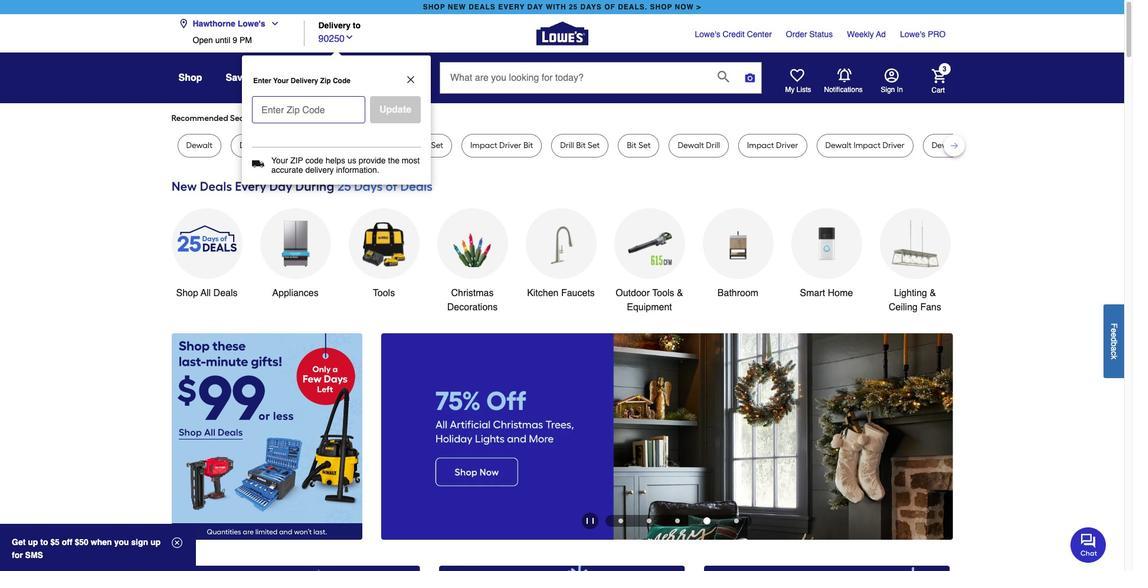 Task type: locate. For each thing, give the bounding box(es) containing it.
lowe's up pm
[[238, 19, 266, 28]]

information.
[[336, 165, 380, 175]]

shop for shop all deals
[[176, 288, 198, 299]]

set
[[431, 141, 444, 151], [588, 141, 600, 151], [639, 141, 651, 151], [988, 141, 1000, 151]]

3 drill from the left
[[707, 141, 720, 151]]

for down get
[[12, 551, 23, 560]]

1 vertical spatial shop
[[176, 288, 198, 299]]

shop these last-minute gifts. $99 or less. quantities are limited and won't last. image
[[172, 334, 362, 540]]

1 up from the left
[[28, 538, 38, 547]]

1 vertical spatial chevron down image
[[345, 32, 354, 42]]

shop down open
[[179, 73, 202, 83]]

0 vertical spatial to
[[353, 21, 361, 30]]

for right suggestions
[[372, 113, 382, 123]]

$5
[[50, 538, 60, 547]]

1 horizontal spatial chevron down image
[[345, 32, 354, 42]]

2 horizontal spatial &
[[930, 288, 937, 299]]

for for suggestions
[[372, 113, 382, 123]]

my lists
[[786, 86, 812, 94]]

& inside button
[[383, 73, 390, 83]]

decorations
[[448, 302, 498, 313]]

3 driver from the left
[[883, 141, 905, 151]]

3 dewalt from the left
[[311, 141, 337, 151]]

get up to $5 off $50 when you sign up for sms
[[12, 538, 161, 560]]

outdoor tools & equipment image
[[626, 220, 674, 267]]

appliances link
[[260, 208, 331, 301]]

1 dewalt from the left
[[186, 141, 213, 151]]

1 horizontal spatial to
[[353, 21, 361, 30]]

kitchen faucets
[[527, 288, 595, 299]]

0 vertical spatial chevron down image
[[266, 19, 280, 28]]

home
[[828, 288, 854, 299]]

shop all deals link
[[172, 208, 242, 301]]

0 horizontal spatial up
[[28, 538, 38, 547]]

to left $5
[[40, 538, 48, 547]]

& inside outdoor tools & equipment
[[677, 288, 684, 299]]

1 bit from the left
[[355, 141, 364, 151]]

e up 'b'
[[1110, 333, 1120, 337]]

1 tools from the left
[[373, 288, 395, 299]]

get up to 2 free select tools or batteries when you buy 1 with select purchases. image
[[174, 566, 420, 572]]

smart home
[[801, 288, 854, 299]]

2 up from the left
[[151, 538, 161, 547]]

0 horizontal spatial chevron down image
[[266, 19, 280, 28]]

1 impact from the left
[[471, 141, 498, 151]]

shop left all on the bottom of the page
[[176, 288, 198, 299]]

deals
[[214, 288, 238, 299]]

drill for dewalt drill
[[707, 141, 720, 151]]

1 horizontal spatial &
[[677, 288, 684, 299]]

2 horizontal spatial impact
[[854, 141, 881, 151]]

driver for impact driver bit
[[500, 141, 522, 151]]

delivery left zip on the left of the page
[[291, 77, 318, 85]]

0 horizontal spatial lowe's
[[238, 19, 266, 28]]

sign in
[[881, 86, 903, 94]]

in
[[898, 86, 903, 94]]

get
[[12, 538, 26, 547]]

0 horizontal spatial driver
[[500, 141, 522, 151]]

for right searches
[[267, 113, 277, 123]]

lowe's pro link
[[901, 28, 946, 40]]

5 dewalt from the left
[[678, 141, 705, 151]]

recommended
[[172, 113, 228, 123]]

dewalt for dewalt tool
[[240, 141, 266, 151]]

delivery up 90250 'button'
[[319, 21, 351, 30]]

dewalt down notifications
[[826, 141, 852, 151]]

dewalt down recommended
[[186, 141, 213, 151]]

7 dewalt from the left
[[932, 141, 959, 151]]

all
[[201, 288, 211, 299]]

hawthorne lowe's
[[193, 19, 266, 28]]

to inside get up to $5 off $50 when you sign up for sms
[[40, 538, 48, 547]]

until
[[215, 35, 231, 45]]

enter your delivery zip code
[[253, 77, 351, 85]]

driver down recommended searches for you heading
[[500, 141, 522, 151]]

1 horizontal spatial for
[[267, 113, 277, 123]]

order status link
[[787, 28, 833, 40]]

dewalt
[[186, 141, 213, 151], [240, 141, 266, 151], [311, 141, 337, 151], [392, 141, 418, 151], [678, 141, 705, 151], [826, 141, 852, 151], [932, 141, 959, 151]]

lowe's inside button
[[238, 19, 266, 28]]

lighting & ceiling fans image
[[892, 220, 939, 267]]

dewalt right 'bit set'
[[678, 141, 705, 151]]

off
[[62, 538, 72, 547]]

your down tool
[[272, 156, 288, 165]]

your
[[273, 77, 289, 85], [272, 156, 288, 165]]

dewalt up code
[[311, 141, 337, 151]]

dewalt drill bit
[[311, 141, 364, 151]]

1 horizontal spatial impact
[[748, 141, 775, 151]]

your right enter
[[273, 77, 289, 85]]

kitchen
[[527, 288, 559, 299]]

4 bit from the left
[[576, 141, 586, 151]]

4 dewalt from the left
[[392, 141, 418, 151]]

e up d
[[1110, 328, 1120, 333]]

& inside lighting & ceiling fans
[[930, 288, 937, 299]]

you inside more suggestions for you link
[[384, 113, 398, 123]]

up right the sign
[[151, 538, 161, 547]]

0 horizontal spatial &
[[383, 73, 390, 83]]

6 dewalt from the left
[[826, 141, 852, 151]]

christmas
[[451, 288, 494, 299]]

shop left now
[[650, 3, 673, 11]]

to up 90250 'button'
[[353, 21, 361, 30]]

2 shop from the left
[[650, 3, 673, 11]]

appliances
[[272, 288, 319, 299]]

dewalt for dewalt bit set
[[392, 141, 418, 151]]

lowe's home improvement cart image
[[932, 69, 946, 83]]

days
[[581, 3, 602, 11]]

delivery to
[[319, 21, 361, 30]]

0 vertical spatial shop
[[179, 73, 202, 83]]

weekly ad
[[848, 30, 886, 39]]

code
[[306, 156, 323, 165]]

$50
[[75, 538, 89, 547]]

your inside the "your zip code helps us provide the most accurate delivery information."
[[272, 156, 288, 165]]

4 set from the left
[[988, 141, 1000, 151]]

kitchen faucets link
[[526, 208, 597, 301]]

lowe's home improvement notification center image
[[838, 68, 852, 83]]

pm
[[240, 35, 252, 45]]

driver
[[500, 141, 522, 151], [777, 141, 799, 151], [883, 141, 905, 151]]

tools up the equipment
[[653, 288, 675, 299]]

3 impact from the left
[[854, 141, 881, 151]]

2 drill from the left
[[560, 141, 574, 151]]

1 e from the top
[[1110, 328, 1120, 333]]

accurate
[[272, 165, 303, 175]]

zip
[[291, 156, 303, 165]]

scroll to item #2 element
[[635, 519, 664, 524]]

driver down my
[[777, 141, 799, 151]]

None search field
[[440, 62, 762, 105]]

& right outdoor
[[677, 288, 684, 299]]

& up fans
[[930, 288, 937, 299]]

1 you from the left
[[279, 113, 293, 123]]

2 impact from the left
[[748, 141, 775, 151]]

lowe's home improvement logo image
[[537, 7, 588, 59]]

lowe's left credit
[[695, 30, 721, 39]]

bit
[[355, 141, 364, 151], [420, 141, 429, 151], [524, 141, 533, 151], [576, 141, 586, 151], [627, 141, 637, 151], [977, 141, 986, 151]]

1 horizontal spatial driver
[[777, 141, 799, 151]]

fans
[[921, 302, 942, 313]]

christmas decorations image
[[449, 220, 496, 267]]

0 horizontal spatial tools
[[373, 288, 395, 299]]

you up dewalt bit set
[[384, 113, 398, 123]]

& right the "diy"
[[383, 73, 390, 83]]

1 horizontal spatial lowe's
[[695, 30, 721, 39]]

impact for impact driver
[[748, 141, 775, 151]]

3 set from the left
[[639, 141, 651, 151]]

tools inside outdoor tools & equipment
[[653, 288, 675, 299]]

2 e from the top
[[1110, 333, 1120, 337]]

tools link
[[349, 208, 420, 301]]

ceiling
[[889, 302, 918, 313]]

0 horizontal spatial impact
[[471, 141, 498, 151]]

2 horizontal spatial lowe's
[[901, 30, 926, 39]]

& for ceiling
[[930, 288, 937, 299]]

lowe's for lowe's pro
[[901, 30, 926, 39]]

shop button
[[179, 67, 202, 89]]

lowe's left pro
[[901, 30, 926, 39]]

drill for dewalt drill bit set
[[961, 141, 975, 151]]

dewalt bit set
[[392, 141, 444, 151]]

2 driver from the left
[[777, 141, 799, 151]]

shop left new
[[423, 3, 446, 11]]

dewalt left tool
[[240, 141, 266, 151]]

0 horizontal spatial for
[[12, 551, 23, 560]]

scroll to item #5 element
[[723, 519, 751, 524]]

tools
[[373, 288, 395, 299], [653, 288, 675, 299]]

dewalt down cart
[[932, 141, 959, 151]]

appliances image
[[272, 220, 319, 267]]

0 horizontal spatial you
[[279, 113, 293, 123]]

status
[[810, 30, 833, 39]]

for
[[267, 113, 277, 123], [372, 113, 382, 123], [12, 551, 23, 560]]

installations
[[286, 73, 341, 83]]

christmas decorations link
[[437, 208, 508, 315]]

scroll to item #1 element
[[607, 519, 635, 524]]

0 horizontal spatial to
[[40, 538, 48, 547]]

1 shop from the left
[[423, 3, 446, 11]]

1 vertical spatial to
[[40, 538, 48, 547]]

2 dewalt from the left
[[240, 141, 266, 151]]

5 bit from the left
[[627, 141, 637, 151]]

shop for shop
[[179, 73, 202, 83]]

2 horizontal spatial driver
[[883, 141, 905, 151]]

ideas
[[392, 73, 416, 83]]

code
[[333, 77, 351, 85]]

order status
[[787, 30, 833, 39]]

2 you from the left
[[384, 113, 398, 123]]

1 horizontal spatial up
[[151, 538, 161, 547]]

0 vertical spatial delivery
[[319, 21, 351, 30]]

2 horizontal spatial for
[[372, 113, 382, 123]]

to
[[353, 21, 361, 30], [40, 538, 48, 547]]

1 horizontal spatial shop
[[650, 3, 673, 11]]

1 driver from the left
[[500, 141, 522, 151]]

driver down sign in
[[883, 141, 905, 151]]

bathroom link
[[703, 208, 774, 301]]

0 horizontal spatial shop
[[423, 3, 446, 11]]

1 vertical spatial your
[[272, 156, 288, 165]]

weekly ad link
[[848, 28, 886, 40]]

recommended searches for you
[[172, 113, 293, 123]]

tools down tools image
[[373, 288, 395, 299]]

1 horizontal spatial you
[[384, 113, 398, 123]]

scroll to item #3 element
[[664, 519, 692, 524]]

diy & ideas button
[[364, 67, 416, 89]]

you left more
[[279, 113, 293, 123]]

up up sms
[[28, 538, 38, 547]]

provide
[[359, 156, 386, 165]]

savings button
[[226, 67, 262, 89]]

chevron down image
[[266, 19, 280, 28], [345, 32, 354, 42]]

2 tools from the left
[[653, 288, 675, 299]]

dewalt up most
[[392, 141, 418, 151]]

outdoor tools & equipment
[[616, 288, 684, 313]]

you for more suggestions for you
[[384, 113, 398, 123]]

4 drill from the left
[[961, 141, 975, 151]]

bathroom image
[[715, 220, 762, 267]]

1 drill from the left
[[339, 141, 353, 151]]

tool
[[268, 141, 283, 151]]

lowe's
[[238, 19, 266, 28], [695, 30, 721, 39], [901, 30, 926, 39]]

searches
[[230, 113, 265, 123]]

1 vertical spatial delivery
[[291, 77, 318, 85]]

shop
[[179, 73, 202, 83], [176, 288, 198, 299]]

deals.
[[618, 3, 648, 11]]

1 horizontal spatial tools
[[653, 288, 675, 299]]

your zip code helps us provide the most accurate delivery information.
[[272, 156, 420, 175]]



Task type: vqa. For each thing, say whether or not it's contained in the screenshot.
my
yes



Task type: describe. For each thing, give the bounding box(es) containing it.
camera image
[[745, 72, 756, 84]]

sign
[[131, 538, 148, 547]]

dewalt for dewalt impact driver
[[826, 141, 852, 151]]

f e e d b a c k button
[[1104, 304, 1125, 378]]

3 bit from the left
[[524, 141, 533, 151]]

outdoor tools & equipment link
[[614, 208, 685, 315]]

f
[[1110, 323, 1120, 328]]

bit set
[[627, 141, 651, 151]]

dewalt impact driver
[[826, 141, 905, 151]]

pro
[[928, 30, 946, 39]]

drill bit set
[[560, 141, 600, 151]]

more
[[302, 113, 322, 123]]

most
[[402, 156, 420, 165]]

chevron down image inside 90250 'button'
[[345, 32, 354, 42]]

us
[[348, 156, 357, 165]]

new
[[448, 3, 466, 11]]

f e e d b a c k
[[1110, 323, 1120, 360]]

faucets
[[562, 288, 595, 299]]

close image
[[406, 74, 416, 85]]

with
[[546, 3, 567, 11]]

lowe's pro
[[901, 30, 946, 39]]

drill for dewalt drill bit
[[339, 141, 353, 151]]

recommended searches for you heading
[[172, 113, 953, 125]]

suggestions
[[323, 113, 370, 123]]

when
[[91, 538, 112, 547]]

9
[[233, 35, 237, 45]]

lowe's credit center
[[695, 30, 772, 39]]

for inside get up to $5 off $50 when you sign up for sms
[[12, 551, 23, 560]]

b
[[1110, 342, 1120, 347]]

smart
[[801, 288, 826, 299]]

shop new deals every day with 25 days of deals. shop now > link
[[421, 0, 704, 14]]

outdoor
[[616, 288, 650, 299]]

new deals every day during 25 days of deals image
[[172, 177, 953, 196]]

driver for impact driver
[[777, 141, 799, 151]]

0 vertical spatial your
[[273, 77, 289, 85]]

a
[[1110, 347, 1120, 351]]

savings
[[226, 73, 262, 83]]

dewalt for dewalt drill bit
[[311, 141, 337, 151]]

90250
[[319, 33, 345, 44]]

enter
[[253, 77, 271, 85]]

lowe's credit center link
[[695, 28, 772, 40]]

more suggestions for you link
[[302, 113, 407, 125]]

diy & ideas
[[364, 73, 416, 83]]

dewalt for dewalt drill
[[678, 141, 705, 151]]

chat invite button image
[[1071, 527, 1107, 563]]

2 set from the left
[[588, 141, 600, 151]]

25
[[569, 3, 578, 11]]

& for ideas
[[383, 73, 390, 83]]

now
[[675, 3, 694, 11]]

every
[[499, 3, 525, 11]]

impact for impact driver bit
[[471, 141, 498, 151]]

Search Query text field
[[441, 63, 709, 93]]

the
[[388, 156, 400, 165]]

c
[[1110, 351, 1120, 355]]

christmas decorations
[[448, 288, 498, 313]]

location image
[[179, 19, 188, 28]]

you for recommended searches for you
[[279, 113, 293, 123]]

1 set from the left
[[431, 141, 444, 151]]

kitchen faucets image
[[538, 220, 585, 267]]

equipment
[[627, 302, 672, 313]]

my
[[786, 86, 795, 94]]

zip
[[320, 77, 331, 85]]

my lists link
[[786, 69, 812, 94]]

deals
[[469, 3, 496, 11]]

diy
[[364, 73, 380, 83]]

6 bit from the left
[[977, 141, 986, 151]]

lowe's home improvement account image
[[885, 69, 899, 83]]

dewalt for dewalt
[[186, 141, 213, 151]]

lowe's home improvement lists image
[[790, 69, 805, 83]]

open
[[193, 35, 213, 45]]

center
[[748, 30, 772, 39]]

helps
[[326, 156, 346, 165]]

arrow right image
[[932, 437, 943, 449]]

for for searches
[[267, 113, 277, 123]]

sign in button
[[881, 69, 903, 94]]

sign
[[881, 86, 896, 94]]

ad
[[877, 30, 886, 39]]

weekly
[[848, 30, 875, 39]]

tools image
[[361, 220, 408, 267]]

up to 30 percent off select grills and accessories. image
[[705, 566, 951, 572]]

lighting & ceiling fans
[[889, 288, 942, 313]]

dewalt for dewalt drill bit set
[[932, 141, 959, 151]]

scroll to item #4 element
[[692, 518, 723, 525]]

dewalt drill bit set
[[932, 141, 1000, 151]]

k
[[1110, 355, 1120, 360]]

more suggestions for you
[[302, 113, 398, 123]]

3
[[943, 65, 947, 73]]

bathroom
[[718, 288, 759, 299]]

2 bit from the left
[[420, 141, 429, 151]]

lists
[[797, 86, 812, 94]]

lowe's for lowe's credit center
[[695, 30, 721, 39]]

impact driver bit
[[471, 141, 533, 151]]

Enter Zip Code text field
[[257, 96, 361, 119]]

d
[[1110, 337, 1120, 342]]

shop all deals
[[176, 288, 238, 299]]

lighting & ceiling fans link
[[880, 208, 951, 315]]

shop all deals image
[[172, 208, 242, 279]]

sms
[[25, 551, 43, 560]]

update
[[380, 105, 412, 115]]

search image
[[718, 71, 730, 83]]

hawthorne
[[193, 19, 236, 28]]

installations button
[[286, 67, 341, 89]]

cart
[[932, 86, 946, 94]]

smart home link
[[792, 208, 862, 301]]

you
[[114, 538, 129, 547]]

75 percent off all artificial christmas trees, holiday lights and more. image
[[381, 334, 953, 540]]

>
[[697, 3, 702, 11]]

dewalt drill
[[678, 141, 720, 151]]

90250 button
[[319, 30, 354, 46]]

up to 35 percent off select small appliances. image
[[439, 566, 686, 572]]



